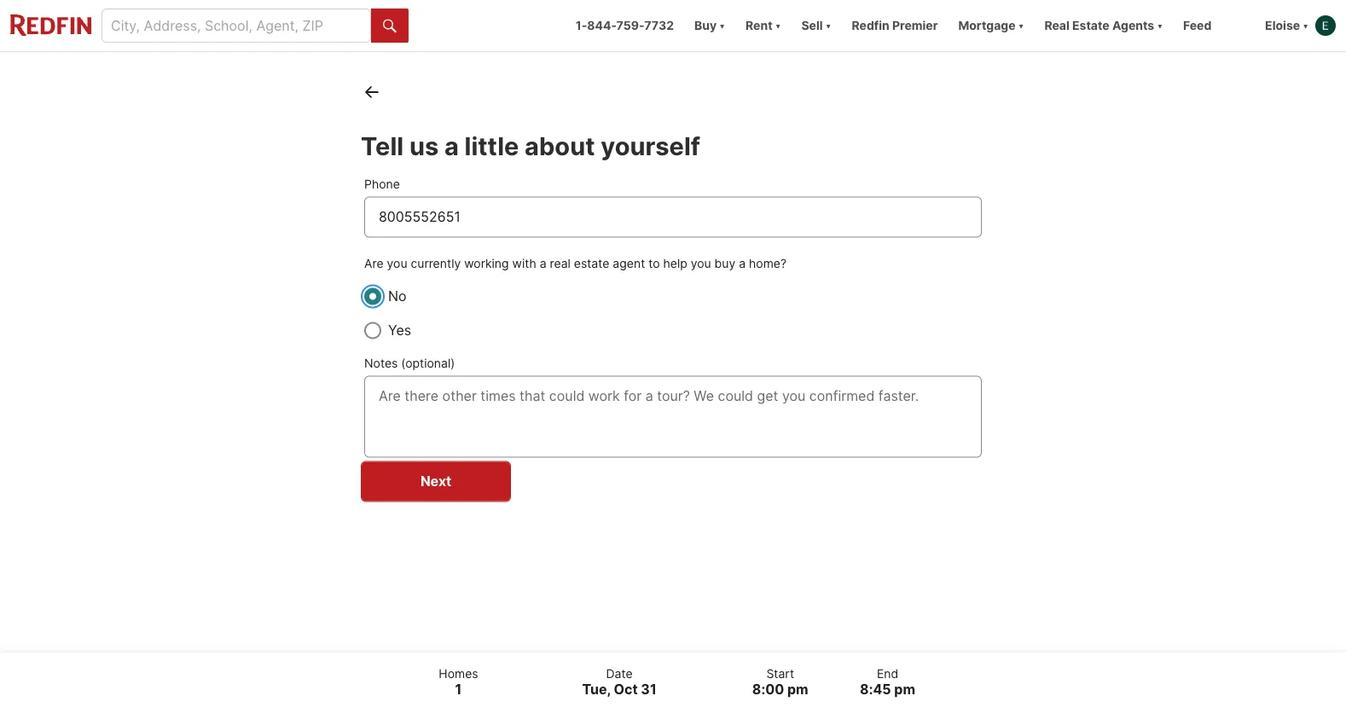 Task type: describe. For each thing, give the bounding box(es) containing it.
next
[[421, 473, 451, 490]]

rent
[[746, 18, 773, 33]]

estate
[[574, 256, 610, 271]]

real
[[1045, 18, 1070, 33]]

rent ▾
[[746, 18, 781, 33]]

1-
[[576, 18, 587, 33]]

sell ▾
[[802, 18, 831, 33]]

0 horizontal spatial a
[[445, 131, 459, 161]]

user photo image
[[1316, 15, 1336, 36]]

▾ for sell ▾
[[826, 18, 831, 33]]

are
[[364, 256, 384, 271]]

(optional)
[[401, 356, 455, 371]]

yourself
[[601, 131, 701, 161]]

5 ▾ from the left
[[1157, 18, 1163, 33]]

estate
[[1073, 18, 1110, 33]]

submit search image
[[383, 19, 397, 33]]

agent
[[613, 256, 645, 271]]

eloise ▾
[[1265, 18, 1309, 33]]

sell ▾ button
[[802, 0, 831, 51]]

are you currently working with a real estate agent to help you buy a home?
[[364, 256, 787, 271]]

pm for 8:45 pm
[[894, 681, 916, 698]]

start 8:00 pm
[[752, 666, 809, 698]]

home?
[[749, 256, 787, 271]]

1-844-759-7732 link
[[576, 18, 674, 33]]

▾ for buy ▾
[[720, 18, 725, 33]]

agents
[[1113, 18, 1155, 33]]

844-
[[587, 18, 617, 33]]

▾ for mortgage ▾
[[1019, 18, 1024, 33]]

redfin premier button
[[842, 0, 948, 51]]

tue,
[[582, 681, 611, 698]]

8:45
[[860, 681, 891, 698]]

759-
[[617, 18, 644, 33]]

oct
[[614, 681, 638, 698]]

rent ▾ button
[[746, 0, 781, 51]]

end
[[877, 666, 899, 681]]

buy ▾ button
[[684, 0, 736, 51]]

no
[[388, 288, 407, 304]]

real estate agents ▾ button
[[1034, 0, 1173, 51]]

2 you from the left
[[691, 256, 711, 271]]

buy ▾
[[695, 18, 725, 33]]

help
[[663, 256, 688, 271]]

redfin premier
[[852, 18, 938, 33]]

next button
[[361, 461, 511, 502]]

date
[[606, 666, 633, 681]]

tell
[[361, 131, 404, 161]]

buy
[[695, 18, 717, 33]]

1 horizontal spatial a
[[540, 256, 547, 271]]

mortgage ▾ button
[[948, 0, 1034, 51]]

redfin
[[852, 18, 890, 33]]

buy
[[715, 256, 736, 271]]

(      )      - text field
[[379, 207, 968, 227]]

real
[[550, 256, 571, 271]]

1
[[455, 681, 462, 698]]

Yes radio
[[364, 322, 381, 339]]

buy ▾ button
[[695, 0, 725, 51]]

mortgage
[[959, 18, 1016, 33]]

feed button
[[1173, 0, 1255, 51]]

mortgage ▾ button
[[959, 0, 1024, 51]]

homes 1
[[439, 666, 478, 698]]



Task type: locate. For each thing, give the bounding box(es) containing it.
working
[[464, 256, 509, 271]]

premier
[[892, 18, 938, 33]]

City, Address, School, Agent, ZIP search field
[[102, 9, 371, 43]]

1 you from the left
[[387, 256, 407, 271]]

2 ▾ from the left
[[775, 18, 781, 33]]

tell us a little about yourself
[[361, 131, 701, 161]]

1 pm from the left
[[787, 681, 809, 698]]

phone
[[364, 177, 400, 191]]

1 horizontal spatial pm
[[894, 681, 916, 698]]

a right us
[[445, 131, 459, 161]]

31
[[641, 681, 657, 698]]

pm
[[787, 681, 809, 698], [894, 681, 916, 698]]

sell
[[802, 18, 823, 33]]

▾ right the mortgage
[[1019, 18, 1024, 33]]

1 ▾ from the left
[[720, 18, 725, 33]]

▾ for rent ▾
[[775, 18, 781, 33]]

2 pm from the left
[[894, 681, 916, 698]]

▾
[[720, 18, 725, 33], [775, 18, 781, 33], [826, 18, 831, 33], [1019, 18, 1024, 33], [1157, 18, 1163, 33], [1303, 18, 1309, 33]]

eloise
[[1265, 18, 1300, 33]]

3 ▾ from the left
[[826, 18, 831, 33]]

notes
[[364, 356, 398, 371]]

with
[[512, 256, 536, 271]]

a right the buy
[[739, 256, 746, 271]]

you
[[387, 256, 407, 271], [691, 256, 711, 271]]

feed
[[1184, 18, 1212, 33]]

▾ left user photo on the right of the page
[[1303, 18, 1309, 33]]

7732
[[644, 18, 674, 33]]

yes
[[388, 322, 411, 339]]

little
[[465, 131, 519, 161]]

mortgage ▾
[[959, 18, 1024, 33]]

us
[[409, 131, 439, 161]]

real estate agents ▾
[[1045, 18, 1163, 33]]

notes (optional)
[[364, 356, 455, 371]]

Are there other times that could work for a tour? We could get you confirmed faster. text field
[[379, 386, 968, 447]]

6 ▾ from the left
[[1303, 18, 1309, 33]]

8:00
[[752, 681, 784, 698]]

end 8:45 pm
[[860, 666, 916, 698]]

▾ right agents
[[1157, 18, 1163, 33]]

rent ▾ button
[[736, 0, 791, 51]]

4 ▾ from the left
[[1019, 18, 1024, 33]]

▾ for eloise ▾
[[1303, 18, 1309, 33]]

▾ right sell
[[826, 18, 831, 33]]

you right the are
[[387, 256, 407, 271]]

No radio
[[364, 288, 381, 305]]

start
[[767, 666, 794, 681]]

pm for 8:00 pm
[[787, 681, 809, 698]]

pm down start
[[787, 681, 809, 698]]

homes
[[439, 666, 478, 681]]

to
[[649, 256, 660, 271]]

▾ right the "buy"
[[720, 18, 725, 33]]

date tue, oct  31
[[582, 666, 657, 698]]

a left real
[[540, 256, 547, 271]]

real estate agents ▾ link
[[1045, 0, 1163, 51]]

you left the buy
[[691, 256, 711, 271]]

pm inside end 8:45 pm
[[894, 681, 916, 698]]

▾ right rent
[[775, 18, 781, 33]]

pm down end
[[894, 681, 916, 698]]

sell ▾ button
[[791, 0, 842, 51]]

0 horizontal spatial you
[[387, 256, 407, 271]]

1 horizontal spatial you
[[691, 256, 711, 271]]

are you currently working with a real estate agent to help you buy a home? element
[[364, 286, 982, 341]]

currently
[[411, 256, 461, 271]]

2 horizontal spatial a
[[739, 256, 746, 271]]

0 horizontal spatial pm
[[787, 681, 809, 698]]

pm inside "start 8:00 pm"
[[787, 681, 809, 698]]

1-844-759-7732
[[576, 18, 674, 33]]

a
[[445, 131, 459, 161], [540, 256, 547, 271], [739, 256, 746, 271]]

about
[[525, 131, 595, 161]]



Task type: vqa. For each thing, say whether or not it's contained in the screenshot.
What Hurts Property Value? 8 Things to Address Now link
no



